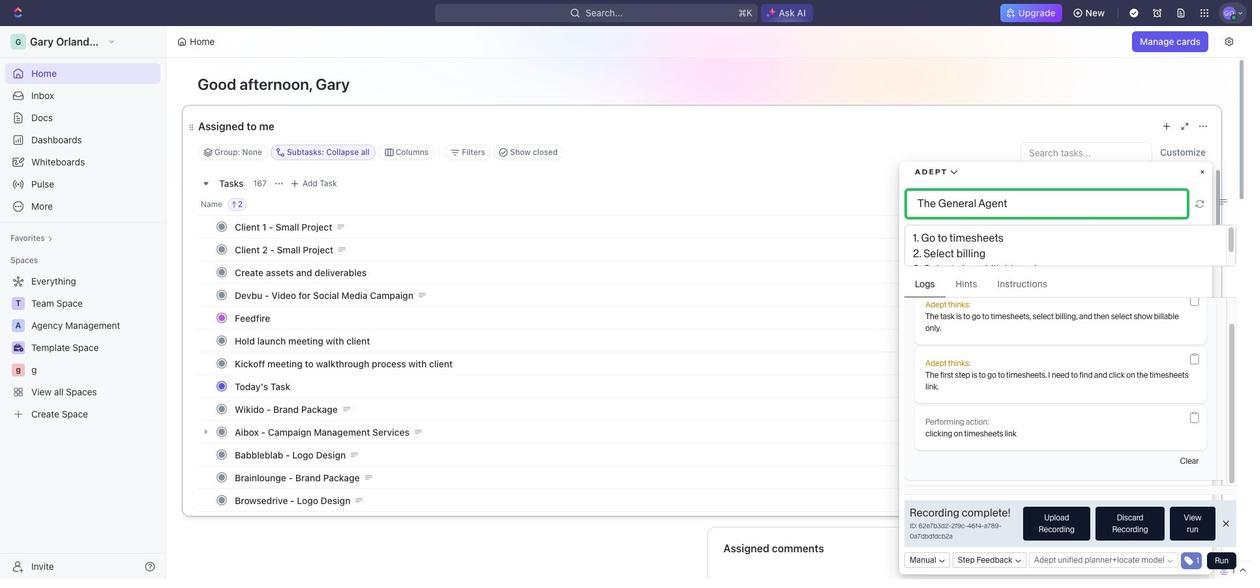 Task type: locate. For each thing, give the bounding box(es) containing it.
5 set priority image from the top
[[895, 329, 999, 353]]

8 set priority image from the top
[[895, 421, 999, 444]]

7 set priority image from the top
[[895, 398, 999, 421]]

Search tasks... text field
[[1022, 143, 1152, 162]]

gary orlando's workspace, , element
[[10, 34, 26, 50]]

g, , element
[[12, 364, 25, 377]]

9 set priority image from the top
[[895, 444, 999, 467]]

set priority image
[[895, 215, 999, 239], [895, 238, 999, 262], [895, 284, 999, 307], [895, 307, 999, 330], [895, 329, 999, 353], [895, 352, 999, 376], [895, 398, 999, 421], [895, 421, 999, 444], [895, 444, 999, 467], [895, 466, 999, 490], [895, 489, 999, 513], [895, 512, 999, 536]]

tree
[[5, 271, 160, 425]]

2 set priority image from the top
[[895, 238, 999, 262]]

tree inside sidebar 'navigation'
[[5, 271, 160, 425]]



Task type: describe. For each thing, give the bounding box(es) containing it.
agency management, , element
[[12, 320, 25, 333]]

sidebar navigation
[[0, 26, 169, 580]]

4 set priority image from the top
[[895, 307, 999, 330]]

3 set priority image from the top
[[895, 284, 999, 307]]

6 set priority image from the top
[[895, 352, 999, 376]]

business time image
[[13, 344, 23, 352]]

team space, , element
[[12, 297, 25, 310]]

12 set priority image from the top
[[895, 512, 999, 536]]

1 set priority image from the top
[[895, 215, 999, 239]]

10 set priority image from the top
[[895, 466, 999, 490]]

11 set priority image from the top
[[895, 489, 999, 513]]



Task type: vqa. For each thing, say whether or not it's contained in the screenshot.
eighth SET PRIORITY image from the bottom of the page
yes



